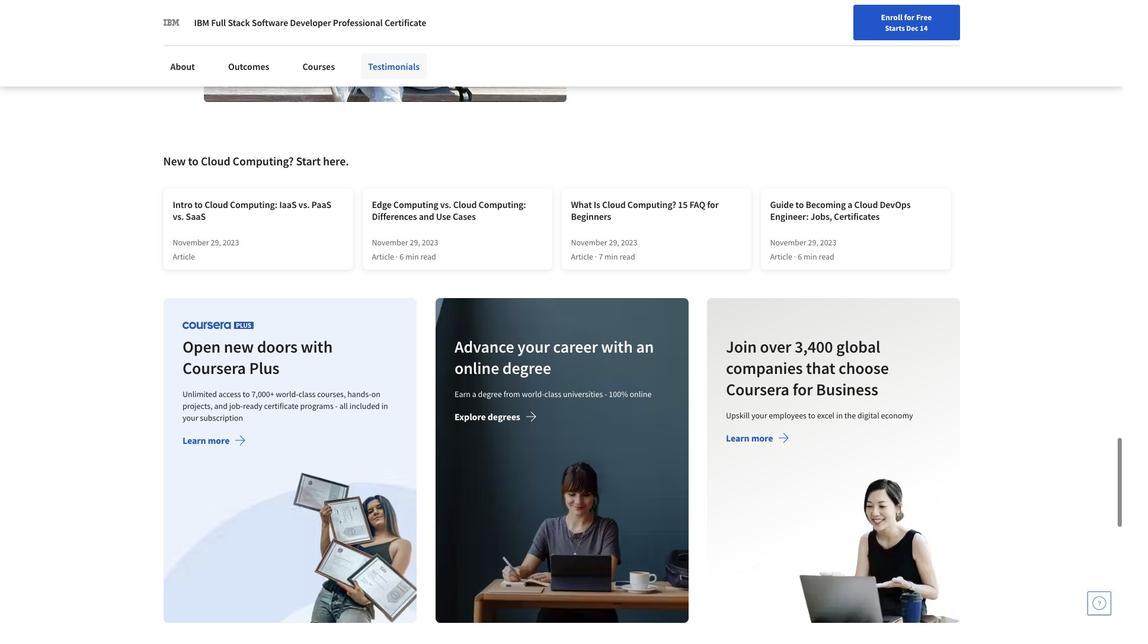 Task type: vqa. For each thing, say whether or not it's contained in the screenshot.
'vs.'
yes



Task type: locate. For each thing, give the bounding box(es) containing it.
1 read from the left
[[421, 251, 436, 262]]

your left career
[[517, 336, 550, 358]]

read inside november 29, 2023 article · 7 min read
[[620, 251, 636, 262]]

to
[[188, 154, 199, 168], [194, 199, 203, 210], [796, 199, 804, 210], [243, 389, 250, 400], [809, 410, 816, 421]]

1 class from the left
[[298, 389, 315, 400]]

0 horizontal spatial with
[[301, 336, 332, 358]]

1 vertical spatial degree
[[478, 389, 502, 400]]

1 world- from the left
[[276, 389, 298, 400]]

degree up the explore degrees
[[478, 389, 502, 400]]

2 world- from the left
[[522, 389, 544, 400]]

0 vertical spatial the
[[667, 41, 680, 52]]

an
[[636, 336, 654, 358]]

1 vertical spatial computing?
[[628, 199, 677, 210]]

· down differences
[[396, 251, 398, 262]]

a
[[848, 199, 853, 210], [472, 389, 476, 400]]

1 vertical spatial for
[[708, 199, 719, 210]]

2 horizontal spatial min
[[804, 251, 817, 262]]

for
[[905, 12, 915, 23], [708, 199, 719, 210], [793, 379, 813, 400]]

min
[[406, 251, 419, 262], [605, 251, 618, 262], [804, 251, 817, 262]]

· for guide to becoming a cloud devops engineer: jobs, certificates
[[795, 251, 797, 262]]

vs. left saas
[[173, 210, 184, 222]]

0 vertical spatial online
[[454, 358, 499, 379]]

for right the faq
[[708, 199, 719, 210]]

about
[[170, 60, 195, 72]]

article inside november 29, 2023 article
[[173, 251, 195, 262]]

november up 7
[[571, 237, 608, 248]]

all
[[339, 401, 348, 411]]

join over 3,400 global companies that choose coursera for business
[[726, 336, 889, 400]]

3 29, from the left
[[609, 237, 620, 248]]

min for use
[[406, 251, 419, 262]]

2 vertical spatial for
[[793, 379, 813, 400]]

with
[[301, 336, 332, 358], [601, 336, 633, 358]]

intro
[[173, 199, 193, 210]]

learn
[[726, 432, 750, 444], [182, 435, 206, 446]]

2 november 29, 2023 article · 6 min read from the left
[[771, 237, 837, 262]]

cloud left 'devops'
[[855, 199, 878, 210]]

2 2023 from the left
[[422, 237, 439, 248]]

2 article from the left
[[372, 251, 394, 262]]

from up degrees
[[503, 389, 520, 400]]

open new doors with coursera plus
[[182, 336, 332, 379]]

3 article from the left
[[571, 251, 594, 262]]

1 horizontal spatial min
[[605, 251, 618, 262]]

new
[[829, 14, 844, 24], [163, 154, 186, 168]]

coursera up upskill
[[726, 379, 790, 400]]

on
[[371, 389, 380, 400]]

online up earn on the left
[[454, 358, 499, 379]]

article for edge computing vs. cloud computing: differences and use cases
[[372, 251, 394, 262]]

1 horizontal spatial learn more
[[726, 432, 773, 444]]

and left use
[[419, 210, 434, 222]]

1 · from the left
[[396, 251, 398, 262]]

november 29, 2023 article · 6 min read for engineer:
[[771, 237, 837, 262]]

1 min from the left
[[406, 251, 419, 262]]

1 with from the left
[[301, 336, 332, 358]]

29, inside november 29, 2023 article
[[211, 237, 221, 248]]

a right becoming
[[848, 199, 853, 210]]

learn more
[[726, 432, 773, 444], [182, 435, 229, 446]]

3 november from the left
[[571, 237, 608, 248]]

testimonials
[[368, 60, 420, 72]]

your right find
[[812, 14, 827, 24]]

vs. right iaas
[[299, 199, 310, 210]]

november inside november 29, 2023 article
[[173, 237, 209, 248]]

2023 for jobs,
[[820, 237, 837, 248]]

0 horizontal spatial min
[[406, 251, 419, 262]]

class inside 'unlimited access to 7,000+ world-class courses, hands-on projects, and job-ready certificate programs - all included in your subscription'
[[298, 389, 315, 400]]

in right included at the left bottom of the page
[[381, 401, 388, 411]]

november 29, 2023 article · 6 min read down differences
[[372, 237, 439, 262]]

1 november from the left
[[173, 237, 209, 248]]

1 2023 from the left
[[223, 237, 239, 248]]

computing? inside what is cloud computing? 15 faq for beginners
[[628, 199, 677, 210]]

1 29, from the left
[[211, 237, 221, 248]]

article down differences
[[372, 251, 394, 262]]

and
[[419, 210, 434, 222], [214, 401, 227, 411]]

world- down advance your career with an online degree
[[522, 389, 544, 400]]

article down saas
[[173, 251, 195, 262]]

november down saas
[[173, 237, 209, 248]]

1 horizontal spatial read
[[620, 251, 636, 262]]

7
[[599, 251, 603, 262]]

november for edge computing vs. cloud computing: differences and use cases
[[372, 237, 408, 248]]

2023 for use
[[422, 237, 439, 248]]

0 vertical spatial -
[[604, 389, 607, 400]]

· down engineer:
[[795, 251, 797, 262]]

1 horizontal spatial ·
[[595, 251, 597, 262]]

your right upskill
[[752, 410, 768, 421]]

computing: right cases
[[479, 199, 526, 210]]

2 with from the left
[[601, 336, 633, 358]]

0 horizontal spatial computing?
[[233, 154, 294, 168]]

hands-
[[347, 389, 371, 400]]

2023 down what is cloud computing? 15 faq for beginners
[[621, 237, 638, 248]]

1 horizontal spatial november 29, 2023 article · 6 min read
[[771, 237, 837, 262]]

more down subscription
[[208, 435, 229, 446]]

in
[[381, 401, 388, 411], [837, 410, 843, 421]]

0 horizontal spatial 6
[[400, 251, 404, 262]]

1 horizontal spatial computing:
[[479, 199, 526, 210]]

2023 inside november 29, 2023 article · 7 min read
[[621, 237, 638, 248]]

computing?
[[233, 154, 294, 168], [628, 199, 677, 210]]

vs.
[[299, 199, 310, 210], [440, 199, 452, 210], [173, 210, 184, 222]]

help center image
[[1093, 597, 1107, 611]]

1 horizontal spatial a
[[848, 199, 853, 210]]

degrees
[[487, 411, 520, 423]]

cloud up saas
[[201, 154, 231, 168]]

paas
[[312, 199, 332, 210]]

min right 7
[[605, 251, 618, 262]]

article inside november 29, 2023 article · 7 min read
[[571, 251, 594, 262]]

coursera up the unlimited
[[182, 358, 246, 379]]

class up programs
[[298, 389, 315, 400]]

earn a degree from world-class universities - 100% online
[[454, 389, 651, 400]]

computing? left the start
[[233, 154, 294, 168]]

more down employees
[[752, 432, 773, 444]]

november down differences
[[372, 237, 408, 248]]

computing: inside intro to cloud computing: iaas vs. paas vs. saas
[[230, 199, 278, 210]]

learn more link down subscription
[[182, 435, 246, 449]]

read for beginners
[[620, 251, 636, 262]]

1 horizontal spatial in
[[837, 410, 843, 421]]

min for jobs,
[[804, 251, 817, 262]]

0 horizontal spatial for
[[708, 199, 719, 210]]

1 november 29, 2023 article · 6 min read from the left
[[372, 237, 439, 262]]

2 horizontal spatial for
[[905, 12, 915, 23]]

career
[[553, 336, 598, 358]]

to for intro
[[194, 199, 203, 210]]

0 horizontal spatial the
[[667, 41, 680, 52]]

with for doors
[[301, 336, 332, 358]]

29, inside november 29, 2023 article · 7 min read
[[609, 237, 620, 248]]

1 vertical spatial from
[[503, 389, 520, 400]]

4 2023 from the left
[[820, 237, 837, 248]]

becoming
[[806, 199, 846, 210]]

0 horizontal spatial online
[[454, 358, 499, 379]]

projects,
[[182, 401, 212, 411]]

0 vertical spatial new
[[829, 14, 844, 24]]

0 horizontal spatial coursera
[[182, 358, 246, 379]]

2 · from the left
[[595, 251, 597, 262]]

unlimited
[[182, 389, 217, 400]]

november 29, 2023 article · 6 min read down engineer:
[[771, 237, 837, 262]]

and up subscription
[[214, 401, 227, 411]]

29, down jobs,
[[809, 237, 819, 248]]

computing? left the 15
[[628, 199, 677, 210]]

a right earn on the left
[[472, 389, 476, 400]]

1 horizontal spatial new
[[829, 14, 844, 24]]

0 horizontal spatial read
[[421, 251, 436, 262]]

to right guide
[[796, 199, 804, 210]]

min down jobs,
[[804, 251, 817, 262]]

world- up certificate
[[276, 389, 298, 400]]

from right learning
[[646, 41, 665, 52]]

2 class from the left
[[544, 389, 561, 400]]

0 vertical spatial degree
[[502, 358, 551, 379]]

november down engineer:
[[771, 237, 807, 248]]

29, down differences
[[410, 237, 420, 248]]

intro to cloud computing: iaas vs. paas vs. saas
[[173, 199, 332, 222]]

cloud inside guide to becoming a cloud devops engineer: jobs, certificates
[[855, 199, 878, 210]]

1 horizontal spatial with
[[601, 336, 633, 358]]

None search field
[[169, 7, 454, 31]]

courses,
[[317, 389, 346, 400]]

0 horizontal spatial in
[[381, 401, 388, 411]]

1 horizontal spatial -
[[604, 389, 607, 400]]

class for universities
[[544, 389, 561, 400]]

the left digital
[[845, 410, 856, 421]]

full
[[211, 17, 226, 28]]

1 computing: from the left
[[230, 199, 278, 210]]

3 2023 from the left
[[621, 237, 638, 248]]

cloud right is
[[602, 199, 626, 210]]

- left all
[[335, 401, 338, 411]]

your inside advance your career with an online degree
[[517, 336, 550, 358]]

online inside advance your career with an online degree
[[454, 358, 499, 379]]

2023
[[223, 237, 239, 248], [422, 237, 439, 248], [621, 237, 638, 248], [820, 237, 837, 248]]

2 6 from the left
[[798, 251, 802, 262]]

4 november from the left
[[771, 237, 807, 248]]

29, for beginners
[[609, 237, 620, 248]]

learn down upskill
[[726, 432, 750, 444]]

your down projects,
[[182, 413, 198, 423]]

for up employees
[[793, 379, 813, 400]]

with inside open new doors with coursera plus
[[301, 336, 332, 358]]

3 read from the left
[[819, 251, 835, 262]]

with right doors
[[301, 336, 332, 358]]

1 vertical spatial and
[[214, 401, 227, 411]]

· inside november 29, 2023 article · 7 min read
[[595, 251, 597, 262]]

0 vertical spatial for
[[905, 12, 915, 23]]

read
[[421, 251, 436, 262], [620, 251, 636, 262], [819, 251, 835, 262]]

2 read from the left
[[620, 251, 636, 262]]

0 horizontal spatial new
[[163, 154, 186, 168]]

cloud inside intro to cloud computing: iaas vs. paas vs. saas
[[205, 199, 228, 210]]

0 horizontal spatial and
[[214, 401, 227, 411]]

over
[[760, 336, 792, 358]]

ibm image
[[163, 14, 180, 31]]

coursera inside open new doors with coursera plus
[[182, 358, 246, 379]]

new to cloud computing? start here.
[[163, 154, 349, 168]]

your inside 'unlimited access to 7,000+ world-class courses, hands-on projects, and job-ready certificate programs - all included in your subscription'
[[182, 413, 198, 423]]

article
[[173, 251, 195, 262], [372, 251, 394, 262], [571, 251, 594, 262], [771, 251, 793, 262]]

new up intro
[[163, 154, 186, 168]]

1 6 from the left
[[400, 251, 404, 262]]

with inside advance your career with an online degree
[[601, 336, 633, 358]]

software
[[252, 17, 288, 28]]

class
[[298, 389, 315, 400], [544, 389, 561, 400]]

to left 'excel'
[[809, 410, 816, 421]]

0 vertical spatial and
[[419, 210, 434, 222]]

upskill
[[726, 410, 750, 421]]

6
[[400, 251, 404, 262], [798, 251, 802, 262]]

learner celso m usa image
[[204, 0, 567, 102]]

read down jobs,
[[819, 251, 835, 262]]

0 vertical spatial computing?
[[233, 154, 294, 168]]

min down differences
[[406, 251, 419, 262]]

learning
[[609, 41, 644, 52]]

and inside edge computing vs. cloud computing: differences and use cases
[[419, 210, 434, 222]]

cloud right use
[[453, 199, 477, 210]]

read right 7
[[620, 251, 636, 262]]

november
[[173, 237, 209, 248], [372, 237, 408, 248], [571, 237, 608, 248], [771, 237, 807, 248]]

read down use
[[421, 251, 436, 262]]

· left 7
[[595, 251, 597, 262]]

degree up 'earn a degree from world-class universities - 100% online'
[[502, 358, 551, 379]]

ibm full stack software developer professional certificate
[[194, 17, 426, 28]]

2023 inside november 29, 2023 article
[[223, 237, 239, 248]]

november for guide to becoming a cloud devops engineer: jobs, certificates
[[771, 237, 807, 248]]

2023 down intro to cloud computing: iaas vs. paas vs. saas
[[223, 237, 239, 248]]

2 november from the left
[[372, 237, 408, 248]]

0 horizontal spatial learn more
[[182, 435, 229, 446]]

2 min from the left
[[605, 251, 618, 262]]

0 horizontal spatial computing:
[[230, 199, 278, 210]]

online right 100%
[[630, 389, 651, 400]]

1 horizontal spatial 6
[[798, 251, 802, 262]]

1 horizontal spatial for
[[793, 379, 813, 400]]

the left u.s.
[[667, 41, 680, 52]]

class left universities
[[544, 389, 561, 400]]

world- for 7,000+
[[276, 389, 298, 400]]

0 horizontal spatial ·
[[396, 251, 398, 262]]

2 computing: from the left
[[479, 199, 526, 210]]

1 horizontal spatial class
[[544, 389, 561, 400]]

subscription
[[200, 413, 243, 423]]

november 29, 2023 article · 6 min read for and
[[372, 237, 439, 262]]

computing? for 15
[[628, 199, 677, 210]]

29, for use
[[410, 237, 420, 248]]

learn more link down upskill
[[726, 432, 790, 446]]

degree inside advance your career with an online degree
[[502, 358, 551, 379]]

29, down intro to cloud computing: iaas vs. paas vs. saas
[[211, 237, 221, 248]]

1 horizontal spatial online
[[630, 389, 651, 400]]

4 article from the left
[[771, 251, 793, 262]]

new inside find your new career link
[[829, 14, 844, 24]]

vs. inside edge computing vs. cloud computing: differences and use cases
[[440, 199, 452, 210]]

coursera
[[182, 358, 246, 379], [726, 379, 790, 400]]

in right 'excel'
[[837, 410, 843, 421]]

for up dec
[[905, 12, 915, 23]]

business
[[816, 379, 879, 400]]

6 down engineer:
[[798, 251, 802, 262]]

find your new career
[[795, 14, 869, 24]]

6 down differences
[[400, 251, 404, 262]]

1 vertical spatial -
[[335, 401, 338, 411]]

2023 down use
[[422, 237, 439, 248]]

cloud inside what is cloud computing? 15 faq for beginners
[[602, 199, 626, 210]]

vs. left cases
[[440, 199, 452, 210]]

0 horizontal spatial -
[[335, 401, 338, 411]]

world-
[[276, 389, 298, 400], [522, 389, 544, 400]]

to for guide
[[796, 199, 804, 210]]

ibm
[[194, 17, 209, 28]]

your for advance
[[517, 336, 550, 358]]

1 horizontal spatial from
[[646, 41, 665, 52]]

learn more down upskill
[[726, 432, 773, 444]]

to right intro
[[194, 199, 203, 210]]

cloud
[[201, 154, 231, 168], [205, 199, 228, 210], [453, 199, 477, 210], [602, 199, 626, 210], [855, 199, 878, 210]]

1 horizontal spatial world-
[[522, 389, 544, 400]]

article down engineer:
[[771, 251, 793, 262]]

online
[[454, 358, 499, 379], [630, 389, 651, 400]]

learn more link
[[726, 432, 790, 446], [182, 435, 246, 449]]

faq
[[690, 199, 706, 210]]

enroll for free starts dec 14
[[881, 12, 932, 33]]

learn more down subscription
[[182, 435, 229, 446]]

computing: left iaas
[[230, 199, 278, 210]]

testimonials link
[[361, 53, 427, 79]]

2 29, from the left
[[410, 237, 420, 248]]

to for new
[[188, 154, 199, 168]]

to inside guide to becoming a cloud devops engineer: jobs, certificates
[[796, 199, 804, 210]]

min inside november 29, 2023 article · 7 min read
[[605, 251, 618, 262]]

4 29, from the left
[[809, 237, 819, 248]]

global
[[837, 336, 881, 358]]

·
[[396, 251, 398, 262], [595, 251, 597, 262], [795, 251, 797, 262]]

learn down projects,
[[182, 435, 206, 446]]

29, down beginners
[[609, 237, 620, 248]]

new left career
[[829, 14, 844, 24]]

to inside 'unlimited access to 7,000+ world-class courses, hands-on projects, and job-ready certificate programs - all included in your subscription'
[[243, 389, 250, 400]]

for inside what is cloud computing? 15 faq for beginners
[[708, 199, 719, 210]]

1 horizontal spatial and
[[419, 210, 434, 222]]

with left the an
[[601, 336, 633, 358]]

-
[[604, 389, 607, 400], [335, 401, 338, 411]]

0 horizontal spatial november 29, 2023 article · 6 min read
[[372, 237, 439, 262]]

1 horizontal spatial computing?
[[628, 199, 677, 210]]

article left 7
[[571, 251, 594, 262]]

to up intro
[[188, 154, 199, 168]]

14
[[920, 23, 928, 33]]

- left 100%
[[604, 389, 607, 400]]

november inside november 29, 2023 article · 7 min read
[[571, 237, 608, 248]]

7,000+
[[251, 389, 274, 400]]

class for courses,
[[298, 389, 315, 400]]

0 horizontal spatial learn
[[182, 435, 206, 446]]

2 horizontal spatial ·
[[795, 251, 797, 262]]

november 29, 2023 article · 6 min read
[[372, 237, 439, 262], [771, 237, 837, 262]]

2 horizontal spatial vs.
[[440, 199, 452, 210]]

0 horizontal spatial a
[[472, 389, 476, 400]]

your for upskill
[[752, 410, 768, 421]]

2023 down jobs,
[[820, 237, 837, 248]]

0 vertical spatial a
[[848, 199, 853, 210]]

1 horizontal spatial coursera
[[726, 379, 790, 400]]

to up ready
[[243, 389, 250, 400]]

world- inside 'unlimited access to 7,000+ world-class courses, hands-on projects, and job-ready certificate programs - all included in your subscription'
[[276, 389, 298, 400]]

0 horizontal spatial world-
[[276, 389, 298, 400]]

3 min from the left
[[804, 251, 817, 262]]

article for guide to becoming a cloud devops engineer: jobs, certificates
[[771, 251, 793, 262]]

learning from the u.s.
[[609, 41, 697, 52]]

1 horizontal spatial the
[[845, 410, 856, 421]]

min for beginners
[[605, 251, 618, 262]]

6 for engineer:
[[798, 251, 802, 262]]

that
[[806, 358, 836, 379]]

3 · from the left
[[795, 251, 797, 262]]

to inside intro to cloud computing: iaas vs. paas vs. saas
[[194, 199, 203, 210]]

companies
[[726, 358, 803, 379]]

guide
[[771, 199, 794, 210]]

guide to becoming a cloud devops engineer: jobs, certificates
[[771, 199, 911, 222]]

cloud right intro
[[205, 199, 228, 210]]

1 article from the left
[[173, 251, 195, 262]]

2 horizontal spatial read
[[819, 251, 835, 262]]

0 horizontal spatial class
[[298, 389, 315, 400]]



Task type: describe. For each thing, give the bounding box(es) containing it.
in inside 'unlimited access to 7,000+ world-class courses, hands-on projects, and job-ready certificate programs - all included in your subscription'
[[381, 401, 388, 411]]

november 29, 2023 article · 7 min read
[[571, 237, 638, 262]]

english button
[[875, 0, 946, 39]]

advance your career with an online degree
[[454, 336, 654, 379]]

jobs,
[[811, 210, 833, 222]]

a inside guide to becoming a cloud devops engineer: jobs, certificates
[[848, 199, 853, 210]]

2023 for beginners
[[621, 237, 638, 248]]

universities
[[563, 389, 603, 400]]

engineer:
[[771, 210, 809, 222]]

join
[[726, 336, 757, 358]]

economy
[[881, 410, 913, 421]]

2023 for vs.
[[223, 237, 239, 248]]

1 vertical spatial new
[[163, 154, 186, 168]]

what is cloud computing? 15 faq for beginners
[[571, 199, 719, 222]]

free
[[917, 12, 932, 23]]

1 horizontal spatial more
[[752, 432, 773, 444]]

1 horizontal spatial vs.
[[299, 199, 310, 210]]

november for intro to cloud computing: iaas vs. paas vs. saas
[[173, 237, 209, 248]]

new
[[224, 336, 254, 358]]

about link
[[163, 53, 202, 79]]

devops
[[880, 199, 911, 210]]

· for edge computing vs. cloud computing: differences and use cases
[[396, 251, 398, 262]]

cloud for what
[[602, 199, 626, 210]]

1 vertical spatial a
[[472, 389, 476, 400]]

cloud for intro
[[205, 199, 228, 210]]

outcomes link
[[221, 53, 277, 79]]

29, for jobs,
[[809, 237, 819, 248]]

coursera inside join over 3,400 global companies that choose coursera for business
[[726, 379, 790, 400]]

1 vertical spatial the
[[845, 410, 856, 421]]

courses
[[303, 60, 335, 72]]

explore degrees
[[454, 411, 520, 423]]

differences
[[372, 210, 417, 222]]

article for intro to cloud computing: iaas vs. paas vs. saas
[[173, 251, 195, 262]]

is
[[594, 199, 601, 210]]

your for find
[[812, 14, 827, 24]]

doors
[[257, 336, 297, 358]]

professional
[[333, 17, 383, 28]]

0 horizontal spatial learn more link
[[182, 435, 246, 449]]

career
[[846, 14, 869, 24]]

article for what is cloud computing? 15 faq for beginners
[[571, 251, 594, 262]]

access
[[218, 389, 241, 400]]

15
[[678, 199, 688, 210]]

1 horizontal spatial learn
[[726, 432, 750, 444]]

6 for and
[[400, 251, 404, 262]]

dec
[[907, 23, 919, 33]]

outcomes
[[228, 60, 269, 72]]

and inside 'unlimited access to 7,000+ world-class courses, hands-on projects, and job-ready certificate programs - all included in your subscription'
[[214, 401, 227, 411]]

included
[[349, 401, 380, 411]]

find your new career link
[[789, 12, 875, 27]]

start
[[296, 154, 321, 168]]

cloud inside edge computing vs. cloud computing: differences and use cases
[[453, 199, 477, 210]]

upskill your employees to excel in the digital economy
[[726, 410, 913, 421]]

- inside 'unlimited access to 7,000+ world-class courses, hands-on projects, and job-ready certificate programs - all included in your subscription'
[[335, 401, 338, 411]]

for inside join over 3,400 global companies that choose coursera for business
[[793, 379, 813, 400]]

certificates
[[834, 210, 880, 222]]

edge computing vs. cloud computing: differences and use cases
[[372, 199, 526, 222]]

explore degrees link
[[454, 411, 537, 425]]

29, for vs.
[[211, 237, 221, 248]]

show notifications image
[[964, 15, 978, 29]]

digital
[[858, 410, 880, 421]]

advance
[[454, 336, 514, 358]]

excel
[[817, 410, 835, 421]]

0 horizontal spatial from
[[503, 389, 520, 400]]

learn more for the right learn more link
[[726, 432, 773, 444]]

open
[[182, 336, 220, 358]]

read for use
[[421, 251, 436, 262]]

computing: inside edge computing vs. cloud computing: differences and use cases
[[479, 199, 526, 210]]

earn
[[454, 389, 470, 400]]

employees
[[769, 410, 807, 421]]

3,400
[[795, 336, 833, 358]]

1 vertical spatial online
[[630, 389, 651, 400]]

u.s.
[[682, 41, 697, 52]]

plus
[[249, 358, 279, 379]]

courses link
[[296, 53, 342, 79]]

1 horizontal spatial learn more link
[[726, 432, 790, 446]]

world- for from
[[522, 389, 544, 400]]

0 horizontal spatial more
[[208, 435, 229, 446]]

iaas
[[279, 199, 297, 210]]

beginners
[[571, 210, 612, 222]]

certificate
[[264, 401, 298, 411]]

learn more for left learn more link
[[182, 435, 229, 446]]

edge
[[372, 199, 392, 210]]

coursera plus image
[[182, 321, 253, 329]]

developer
[[290, 17, 331, 28]]

computing? for start
[[233, 154, 294, 168]]

programs
[[300, 401, 333, 411]]

computing
[[394, 199, 439, 210]]

0 vertical spatial from
[[646, 41, 665, 52]]

0 horizontal spatial vs.
[[173, 210, 184, 222]]

ready
[[243, 401, 262, 411]]

english
[[896, 13, 925, 25]]

saas
[[186, 210, 206, 222]]

what
[[571, 199, 592, 210]]

cloud for new
[[201, 154, 231, 168]]

certificate
[[385, 17, 426, 28]]

november for what is cloud computing? 15 faq for beginners
[[571, 237, 608, 248]]

stack
[[228, 17, 250, 28]]

with for career
[[601, 336, 633, 358]]

unlimited access to 7,000+ world-class courses, hands-on projects, and job-ready certificate programs - all included in your subscription
[[182, 389, 388, 423]]

cases
[[453, 210, 476, 222]]

100%
[[609, 389, 628, 400]]

here.
[[323, 154, 349, 168]]

use
[[436, 210, 451, 222]]

choose
[[839, 358, 889, 379]]

november 29, 2023 article
[[173, 237, 239, 262]]

enroll
[[881, 12, 903, 23]]

starts
[[886, 23, 905, 33]]

for inside enroll for free starts dec 14
[[905, 12, 915, 23]]

read for jobs,
[[819, 251, 835, 262]]

job-
[[229, 401, 243, 411]]

· for what is cloud computing? 15 faq for beginners
[[595, 251, 597, 262]]



